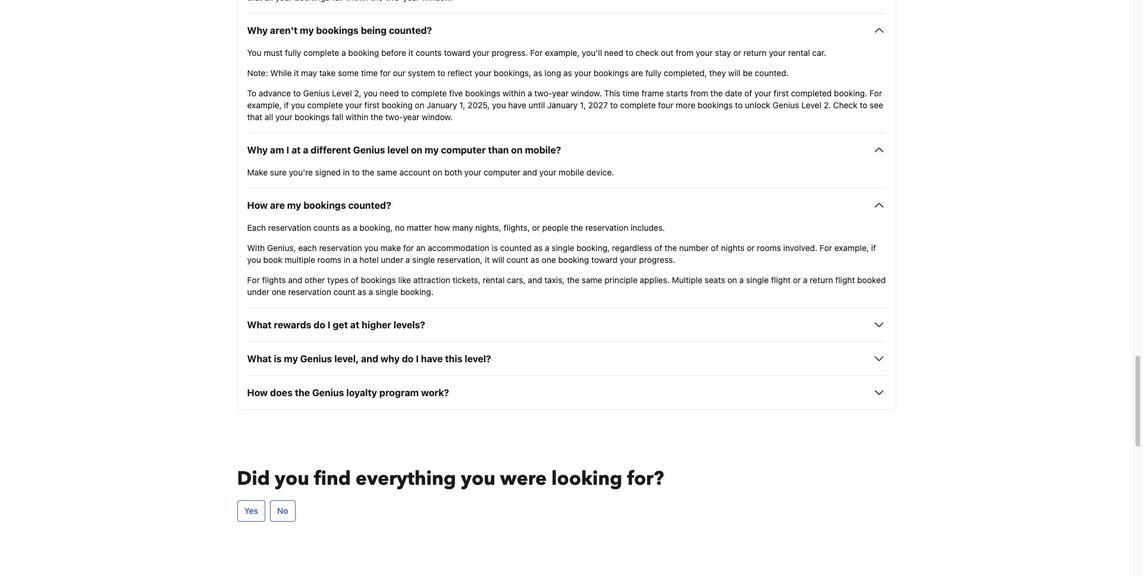Task type: locate. For each thing, give the bounding box(es) containing it.
level down "completed"
[[802, 100, 822, 110]]

1 vertical spatial i
[[328, 320, 331, 331]]

and inside dropdown button
[[361, 354, 379, 364]]

0 horizontal spatial under
[[247, 287, 270, 297]]

at right get
[[350, 320, 360, 331]]

for right involved.
[[820, 243, 833, 253]]

principle
[[605, 275, 638, 285]]

what left the rewards
[[247, 320, 272, 331]]

will inside with genius, each reservation you make for an accommodation is counted as a single booking, regardless of the number of nights or rooms involved. for example, if you book multiple rooms in a hotel under a single reservation, it will count as one booking toward your progress.
[[492, 255, 505, 265]]

1 horizontal spatial booking
[[382, 100, 413, 110]]

0 horizontal spatial if
[[284, 100, 289, 110]]

1 flight from the left
[[772, 275, 791, 285]]

under inside 'for flights and other types of bookings like attraction tickets, rental cars, and taxis, the same principle applies. multiple seats on a single flight or a return flight booked under one reservation count as a single booking.'
[[247, 287, 270, 297]]

1 vertical spatial count
[[334, 287, 356, 297]]

reservation down the other
[[288, 287, 331, 297]]

have left this in the left bottom of the page
[[421, 354, 443, 364]]

0 vertical spatial count
[[507, 255, 529, 265]]

0 vertical spatial counted?
[[389, 25, 432, 36]]

2 why from the top
[[247, 145, 268, 156]]

why am i at a different genius level on my computer than on mobile? button
[[247, 143, 887, 157]]

progress.
[[492, 48, 528, 58], [639, 255, 676, 265]]

1 horizontal spatial do
[[402, 354, 414, 364]]

1 vertical spatial it
[[294, 68, 299, 78]]

you right 2,
[[364, 88, 378, 98]]

other
[[305, 275, 325, 285]]

how are my bookings counted?
[[247, 200, 392, 211]]

count inside with genius, each reservation you make for an accommodation is counted as a single booking, regardless of the number of nights or rooms involved. for example, if you book multiple rooms in a hotel under a single reservation, it will count as one booking toward your progress.
[[507, 255, 529, 265]]

on inside 'for flights and other types of bookings like attraction tickets, rental cars, and taxis, the same principle applies. multiple seats on a single flight or a return flight booked under one reservation count as a single booking.'
[[728, 275, 738, 285]]

1 horizontal spatial need
[[605, 48, 624, 58]]

of right "types"
[[351, 275, 359, 285]]

genius,
[[267, 243, 296, 253]]

return
[[744, 48, 767, 58], [810, 275, 834, 285]]

note:
[[247, 68, 268, 78]]

what inside dropdown button
[[247, 354, 272, 364]]

0 vertical spatial rental
[[789, 48, 811, 58]]

2 horizontal spatial booking
[[559, 255, 589, 265]]

bookings inside 'for flights and other types of bookings like attraction tickets, rental cars, and taxis, the same principle applies. multiple seats on a single flight or a return flight booked under one reservation count as a single booking.'
[[361, 275, 396, 285]]

under
[[381, 255, 404, 265], [247, 287, 270, 297]]

booking inside with genius, each reservation you make for an accommodation is counted as a single booking, regardless of the number of nights or rooms involved. for example, if you book multiple rooms in a hotel under a single reservation, it will count as one booking toward your progress.
[[559, 255, 589, 265]]

my down you're at the left top of the page
[[287, 200, 301, 211]]

0 vertical spatial is
[[492, 243, 498, 253]]

stay
[[716, 48, 732, 58]]

as right long
[[564, 68, 573, 78]]

single
[[552, 243, 575, 253], [413, 255, 435, 265], [747, 275, 769, 285], [376, 287, 398, 297]]

1 horizontal spatial at
[[350, 320, 360, 331]]

multiple
[[672, 275, 703, 285]]

booked
[[858, 275, 886, 285]]

same down level
[[377, 167, 397, 178]]

the inside how does the genius loyalty program work? dropdown button
[[295, 388, 310, 398]]

computer up 'both'
[[441, 145, 486, 156]]

counts down how are my bookings counted?
[[314, 223, 340, 233]]

count down counted
[[507, 255, 529, 265]]

the right people at the top left
[[571, 223, 583, 233]]

1 vertical spatial one
[[272, 287, 286, 297]]

in inside with genius, each reservation you make for an accommodation is counted as a single booking, regardless of the number of nights or rooms involved. for example, if you book multiple rooms in a hotel under a single reservation, it will count as one booking toward your progress.
[[344, 255, 351, 265]]

2 january from the left
[[548, 100, 578, 110]]

under down make
[[381, 255, 404, 265]]

to left the reflect
[[438, 68, 446, 78]]

1 horizontal spatial january
[[548, 100, 578, 110]]

device.
[[587, 167, 615, 178]]

or inside 'for flights and other types of bookings like attraction tickets, rental cars, and taxis, the same principle applies. multiple seats on a single flight or a return flight booked under one reservation count as a single booking.'
[[793, 275, 801, 285]]

1 horizontal spatial will
[[729, 68, 741, 78]]

same left principle
[[582, 275, 603, 285]]

the inside with genius, each reservation you make for an accommodation is counted as a single booking, regardless of the number of nights or rooms involved. for example, if you book multiple rooms in a hotel under a single reservation, it will count as one booking toward your progress.
[[665, 243, 677, 253]]

0 horizontal spatial toward
[[444, 48, 471, 58]]

progress. up bookings,
[[492, 48, 528, 58]]

counts up system
[[416, 48, 442, 58]]

rental left car.
[[789, 48, 811, 58]]

types
[[327, 275, 349, 285]]

january down five
[[427, 100, 457, 110]]

program
[[380, 388, 419, 398]]

or
[[734, 48, 742, 58], [532, 223, 540, 233], [747, 243, 755, 253], [793, 275, 801, 285]]

2 horizontal spatial example,
[[835, 243, 870, 253]]

complete down frame
[[621, 100, 656, 110]]

1 horizontal spatial time
[[623, 88, 640, 98]]

1, left 2027
[[580, 100, 586, 110]]

1 horizontal spatial rooms
[[758, 243, 782, 253]]

everything
[[356, 466, 456, 492]]

did you find everything you were looking for?
[[237, 466, 664, 492]]

a up until
[[528, 88, 533, 98]]

example, inside with genius, each reservation you make for an accommodation is counted as a single booking, regardless of the number of nights or rooms involved. for example, if you book multiple rooms in a hotel under a single reservation, it will count as one booking toward your progress.
[[835, 243, 870, 253]]

1 vertical spatial why
[[247, 145, 268, 156]]

i right the am
[[287, 145, 289, 156]]

bookings down date
[[698, 100, 733, 110]]

window. up 2027
[[571, 88, 602, 98]]

until
[[529, 100, 545, 110]]

2 what from the top
[[247, 354, 272, 364]]

1 horizontal spatial first
[[774, 88, 789, 98]]

to down this
[[611, 100, 618, 110]]

booking. inside 'for flights and other types of bookings like attraction tickets, rental cars, and taxis, the same principle applies. multiple seats on a single flight or a return flight booked under one reservation count as a single booking.'
[[401, 287, 434, 297]]

you must fully complete a booking before it counts toward your progress. for example, you'll need to check out from your stay or return your rental car.
[[247, 48, 827, 58]]

bookings,
[[494, 68, 532, 78]]

taxis,
[[545, 275, 565, 285]]

within
[[503, 88, 526, 98], [346, 112, 369, 122]]

0 horizontal spatial fully
[[285, 48, 301, 58]]

2 vertical spatial example,
[[835, 243, 870, 253]]

1 why from the top
[[247, 25, 268, 36]]

0 vertical spatial i
[[287, 145, 289, 156]]

booking, inside with genius, each reservation you make for an accommodation is counted as a single booking, regardless of the number of nights or rooms involved. for example, if you book multiple rooms in a hotel under a single reservation, it will count as one booking toward your progress.
[[577, 243, 610, 253]]

1 horizontal spatial flight
[[836, 275, 856, 285]]

0 horizontal spatial 1,
[[460, 100, 466, 110]]

reservation inside 'for flights and other types of bookings like attraction tickets, rental cars, and taxis, the same principle applies. multiple seats on a single flight or a return flight booked under one reservation count as a single booking.'
[[288, 287, 331, 297]]

0 vertical spatial if
[[284, 100, 289, 110]]

or down involved.
[[793, 275, 801, 285]]

computer down than
[[484, 167, 521, 178]]

counted.
[[755, 68, 789, 78]]

1 horizontal spatial rental
[[789, 48, 811, 58]]

0 vertical spatial do
[[314, 320, 326, 331]]

rooms up "types"
[[318, 255, 342, 265]]

1 what from the top
[[247, 320, 272, 331]]

a right seats
[[740, 275, 744, 285]]

1 vertical spatial for
[[404, 243, 414, 253]]

need right you'll
[[605, 48, 624, 58]]

if inside with genius, each reservation you make for an accommodation is counted as a single booking, regardless of the number of nights or rooms involved. for example, if you book multiple rooms in a hotel under a single reservation, it will count as one booking toward your progress.
[[872, 243, 877, 253]]

0 vertical spatial it
[[409, 48, 414, 58]]

no
[[277, 506, 288, 516]]

what inside dropdown button
[[247, 320, 272, 331]]

must
[[264, 48, 283, 58]]

1 horizontal spatial toward
[[592, 255, 618, 265]]

booking. up check
[[835, 88, 868, 98]]

cars,
[[507, 275, 526, 285]]

1 vertical spatial do
[[402, 354, 414, 364]]

genius for to advance to genius level 2, you need to complete five bookings within a two-year window. this time frame starts from the date of your first completed booking. for example, if you complete your first booking on january 1, 2025, you have until january 1, 2027 to complete four more bookings to unlock genius level 2. check to see that all your bookings fall within the two-year window.
[[303, 88, 330, 98]]

0 vertical spatial have
[[509, 100, 527, 110]]

my for counted?
[[287, 200, 301, 211]]

booking up 'for flights and other types of bookings like attraction tickets, rental cars, and taxis, the same principle applies. multiple seats on a single flight or a return flight booked under one reservation count as a single booking.'
[[559, 255, 589, 265]]

1 vertical spatial counted?
[[348, 200, 392, 211]]

2 horizontal spatial i
[[416, 354, 419, 364]]

1 horizontal spatial progress.
[[639, 255, 676, 265]]

is
[[492, 243, 498, 253], [274, 354, 282, 364]]

0 vertical spatial progress.
[[492, 48, 528, 58]]

on
[[415, 100, 425, 110], [411, 145, 423, 156], [511, 145, 523, 156], [433, 167, 443, 178], [728, 275, 738, 285]]

example, up the all
[[247, 100, 282, 110]]

car.
[[813, 48, 827, 58]]

bookings up '2025,'
[[466, 88, 501, 98]]

and down mobile? on the top left of the page
[[523, 167, 537, 178]]

counted? inside dropdown button
[[389, 25, 432, 36]]

your down 2,
[[345, 100, 362, 110]]

involved.
[[784, 243, 818, 253]]

example,
[[545, 48, 580, 58], [247, 100, 282, 110], [835, 243, 870, 253]]

an
[[416, 243, 426, 253]]

2 1, from the left
[[580, 100, 586, 110]]

toward inside with genius, each reservation you make for an accommodation is counted as a single booking, regardless of the number of nights or rooms involved. for example, if you book multiple rooms in a hotel under a single reservation, it will count as one booking toward your progress.
[[592, 255, 618, 265]]

date
[[726, 88, 743, 98]]

why left the am
[[247, 145, 268, 156]]

fully up frame
[[646, 68, 662, 78]]

on down system
[[415, 100, 425, 110]]

my right aren't
[[300, 25, 314, 36]]

1 vertical spatial at
[[350, 320, 360, 331]]

genius for how does the genius loyalty program work?
[[312, 388, 344, 398]]

or left people at the top left
[[532, 223, 540, 233]]

flight left booked
[[836, 275, 856, 285]]

to advance to genius level 2, you need to complete five bookings within a two-year window. this time frame starts from the date of your first completed booking. for example, if you complete your first booking on january 1, 2025, you have until january 1, 2027 to complete four more bookings to unlock genius level 2. check to see that all your bookings fall within the two-year window.
[[247, 88, 884, 122]]

0 horizontal spatial have
[[421, 354, 443, 364]]

advance
[[259, 88, 291, 98]]

1 horizontal spatial window.
[[571, 88, 602, 98]]

do
[[314, 320, 326, 331], [402, 354, 414, 364]]

for left flights
[[247, 275, 260, 285]]

1 vertical spatial fully
[[646, 68, 662, 78]]

bookings down signed
[[304, 200, 346, 211]]

need
[[605, 48, 624, 58], [380, 88, 399, 98]]

1 vertical spatial year
[[403, 112, 420, 122]]

how inside dropdown button
[[247, 388, 268, 398]]

example, up booked
[[835, 243, 870, 253]]

your up counted.
[[769, 48, 786, 58]]

one inside 'for flights and other types of bookings like attraction tickets, rental cars, and taxis, the same principle applies. multiple seats on a single flight or a return flight booked under one reservation count as a single booking.'
[[272, 287, 286, 297]]

booking,
[[360, 223, 393, 233], [577, 243, 610, 253]]

0 vertical spatial for
[[380, 68, 391, 78]]

0 horizontal spatial rental
[[483, 275, 505, 285]]

0 horizontal spatial one
[[272, 287, 286, 297]]

all
[[265, 112, 273, 122]]

i left get
[[328, 320, 331, 331]]

have inside dropdown button
[[421, 354, 443, 364]]

a up some
[[342, 48, 346, 58]]

1 horizontal spatial 1,
[[580, 100, 586, 110]]

1 horizontal spatial one
[[542, 255, 556, 265]]

on right seats
[[728, 275, 738, 285]]

0 vertical spatial return
[[744, 48, 767, 58]]

the right the taxis,
[[567, 275, 580, 285]]

my down the rewards
[[284, 354, 298, 364]]

1 horizontal spatial have
[[509, 100, 527, 110]]

time
[[361, 68, 378, 78], [623, 88, 640, 98]]

out
[[661, 48, 674, 58]]

january right until
[[548, 100, 578, 110]]

mobile
[[559, 167, 585, 178]]

loyalty
[[347, 388, 377, 398]]

do inside dropdown button
[[314, 320, 326, 331]]

1 vertical spatial rental
[[483, 275, 505, 285]]

return up be
[[744, 48, 767, 58]]

computer
[[441, 145, 486, 156], [484, 167, 521, 178]]

of
[[745, 88, 753, 98], [655, 243, 663, 253], [711, 243, 719, 253], [351, 275, 359, 285]]

0 vertical spatial booking,
[[360, 223, 393, 233]]

what for what rewards do i get at higher levels?
[[247, 320, 272, 331]]

booking inside to advance to genius level 2, you need to complete five bookings within a two-year window. this time frame starts from the date of your first completed booking. for example, if you complete your first booking on january 1, 2025, you have until january 1, 2027 to complete four more bookings to unlock genius level 2. check to see that all your bookings fall within the two-year window.
[[382, 100, 413, 110]]

0 horizontal spatial level
[[332, 88, 352, 98]]

for
[[380, 68, 391, 78], [404, 243, 414, 253]]

0 horizontal spatial will
[[492, 255, 505, 265]]

from up more
[[691, 88, 709, 98]]

your up unlock
[[755, 88, 772, 98]]

1 vertical spatial if
[[872, 243, 877, 253]]

how for how does the genius loyalty program work?
[[247, 388, 268, 398]]

0 horizontal spatial year
[[403, 112, 420, 122]]

are down check at top
[[631, 68, 644, 78]]

nights,
[[476, 223, 502, 233]]

for inside with genius, each reservation you make for an accommodation is counted as a single booking, regardless of the number of nights or rooms involved. for example, if you book multiple rooms in a hotel under a single reservation, it will count as one booking toward your progress.
[[820, 243, 833, 253]]

0 horizontal spatial are
[[270, 200, 285, 211]]

1 vertical spatial in
[[344, 255, 351, 265]]

1 vertical spatial what
[[247, 354, 272, 364]]

what up does on the left bottom of page
[[247, 354, 272, 364]]

progress. inside with genius, each reservation you make for an accommodation is counted as a single booking, regardless of the number of nights or rooms involved. for example, if you book multiple rooms in a hotel under a single reservation, it will count as one booking toward your progress.
[[639, 255, 676, 265]]

how inside dropdown button
[[247, 200, 268, 211]]

0 vertical spatial two-
[[535, 88, 552, 98]]

what rewards do i get at higher levels?
[[247, 320, 426, 331]]

in left hotel
[[344, 255, 351, 265]]

1 vertical spatial return
[[810, 275, 834, 285]]

1 vertical spatial same
[[582, 275, 603, 285]]

1 vertical spatial from
[[691, 88, 709, 98]]

1 horizontal spatial return
[[810, 275, 834, 285]]

work?
[[421, 388, 449, 398]]

0 horizontal spatial rooms
[[318, 255, 342, 265]]

2 vertical spatial i
[[416, 354, 419, 364]]

1 horizontal spatial if
[[872, 243, 877, 253]]

0 horizontal spatial flight
[[772, 275, 791, 285]]

your down regardless
[[620, 255, 637, 265]]

0 horizontal spatial do
[[314, 320, 326, 331]]

as left long
[[534, 68, 543, 78]]

1 vertical spatial booking,
[[577, 243, 610, 253]]

long
[[545, 68, 562, 78]]

counted?
[[389, 25, 432, 36], [348, 200, 392, 211]]

1 vertical spatial time
[[623, 88, 640, 98]]

flights,
[[504, 223, 530, 233]]

2 horizontal spatial it
[[485, 255, 490, 265]]

two- up level
[[386, 112, 403, 122]]

0 horizontal spatial example,
[[247, 100, 282, 110]]

2.
[[824, 100, 831, 110]]

1 vertical spatial need
[[380, 88, 399, 98]]

1 horizontal spatial year
[[552, 88, 569, 98]]

it left may
[[294, 68, 299, 78]]

a
[[342, 48, 346, 58], [528, 88, 533, 98], [303, 145, 309, 156], [353, 223, 357, 233], [545, 243, 550, 253], [353, 255, 357, 265], [406, 255, 410, 265], [740, 275, 744, 285], [804, 275, 808, 285], [369, 287, 373, 297]]

to
[[247, 88, 257, 98]]

do left get
[[314, 320, 326, 331]]

bookings
[[316, 25, 359, 36], [594, 68, 629, 78], [466, 88, 501, 98], [698, 100, 733, 110], [295, 112, 330, 122], [304, 200, 346, 211], [361, 275, 396, 285]]

is left counted
[[492, 243, 498, 253]]

why for why aren't my bookings being counted?
[[247, 25, 268, 36]]

you'll
[[582, 48, 602, 58]]

0 horizontal spatial need
[[380, 88, 399, 98]]

in
[[343, 167, 350, 178], [344, 255, 351, 265]]

under inside with genius, each reservation you make for an accommodation is counted as a single booking, regardless of the number of nights or rooms involved. for example, if you book multiple rooms in a hotel under a single reservation, it will count as one booking toward your progress.
[[381, 255, 404, 265]]

of right date
[[745, 88, 753, 98]]

account
[[400, 167, 431, 178]]

how left does on the left bottom of page
[[247, 388, 268, 398]]

level left 2,
[[332, 88, 352, 98]]

as
[[534, 68, 543, 78], [564, 68, 573, 78], [342, 223, 351, 233], [534, 243, 543, 253], [531, 255, 540, 265], [358, 287, 367, 297]]

0 horizontal spatial progress.
[[492, 48, 528, 58]]

one inside with genius, each reservation you make for an accommodation is counted as a single booking, regardless of the number of nights or rooms involved. for example, if you book multiple rooms in a hotel under a single reservation, it will count as one booking toward your progress.
[[542, 255, 556, 265]]

booking
[[348, 48, 379, 58], [382, 100, 413, 110], [559, 255, 589, 265]]

1 vertical spatial window.
[[422, 112, 453, 122]]

for inside with genius, each reservation you make for an accommodation is counted as a single booking, regardless of the number of nights or rooms involved. for example, if you book multiple rooms in a hotel under a single reservation, it will count as one booking toward your progress.
[[404, 243, 414, 253]]

genius for what is my genius level, and why do i have this level?
[[300, 354, 332, 364]]

were
[[501, 466, 547, 492]]

looking
[[552, 466, 623, 492]]

your inside with genius, each reservation you make for an accommodation is counted as a single booking, regardless of the number of nights or rooms involved. for example, if you book multiple rooms in a hotel under a single reservation, it will count as one booking toward your progress.
[[620, 255, 637, 265]]

1 horizontal spatial is
[[492, 243, 498, 253]]

counted? up before
[[389, 25, 432, 36]]

reservation up genius,
[[268, 223, 311, 233]]

reflect
[[448, 68, 473, 78]]

unlock
[[745, 100, 771, 110]]

flights
[[262, 275, 286, 285]]

1 vertical spatial progress.
[[639, 255, 676, 265]]

you right '2025,'
[[492, 100, 506, 110]]

your
[[473, 48, 490, 58], [696, 48, 713, 58], [769, 48, 786, 58], [475, 68, 492, 78], [575, 68, 592, 78], [755, 88, 772, 98], [345, 100, 362, 110], [276, 112, 293, 122], [465, 167, 482, 178], [540, 167, 557, 178], [620, 255, 637, 265]]

first
[[774, 88, 789, 98], [365, 100, 380, 110]]

2025,
[[468, 100, 490, 110]]

from inside to advance to genius level 2, you need to complete five bookings within a two-year window. this time frame starts from the date of your first completed booking. for example, if you complete your first booking on january 1, 2025, you have until january 1, 2027 to complete four more bookings to unlock genius level 2. check to see that all your bookings fall within the two-year window.
[[691, 88, 709, 98]]

for inside 'for flights and other types of bookings like attraction tickets, rental cars, and taxis, the same principle applies. multiple seats on a single flight or a return flight booked under one reservation count as a single booking.'
[[247, 275, 260, 285]]

1 how from the top
[[247, 200, 268, 211]]

1, down five
[[460, 100, 466, 110]]

mobile?
[[525, 145, 561, 156]]

is inside with genius, each reservation you make for an accommodation is counted as a single booking, regardless of the number of nights or rooms involved. for example, if you book multiple rooms in a hotel under a single reservation, it will count as one booking toward your progress.
[[492, 243, 498, 253]]

for left an
[[404, 243, 414, 253]]

1 vertical spatial have
[[421, 354, 443, 364]]

genius inside dropdown button
[[300, 354, 332, 364]]

1 horizontal spatial booking.
[[835, 88, 868, 98]]

2 how from the top
[[247, 388, 268, 398]]

for?
[[628, 466, 664, 492]]

same
[[377, 167, 397, 178], [582, 275, 603, 285]]

count
[[507, 255, 529, 265], [334, 287, 356, 297]]

multiple
[[285, 255, 315, 265]]

within down bookings,
[[503, 88, 526, 98]]

1 vertical spatial booking
[[382, 100, 413, 110]]

rental inside 'for flights and other types of bookings like attraction tickets, rental cars, and taxis, the same principle applies. multiple seats on a single flight or a return flight booked under one reservation count as a single booking.'
[[483, 275, 505, 285]]

2 vertical spatial it
[[485, 255, 490, 265]]

will left be
[[729, 68, 741, 78]]

2 flight from the left
[[836, 275, 856, 285]]



Task type: vqa. For each thing, say whether or not it's contained in the screenshot.
WHILE at the top
yes



Task type: describe. For each thing, give the bounding box(es) containing it.
level
[[388, 145, 409, 156]]

have inside to advance to genius level 2, you need to complete five bookings within a two-year window. this time frame starts from the date of your first completed booking. for example, if you complete your first booking on january 1, 2025, you have until january 1, 2027 to complete four more bookings to unlock genius level 2. check to see that all your bookings fall within the two-year window.
[[509, 100, 527, 110]]

1 vertical spatial computer
[[484, 167, 521, 178]]

0 horizontal spatial time
[[361, 68, 378, 78]]

yes
[[244, 506, 258, 516]]

the right the fall
[[371, 112, 383, 122]]

0 horizontal spatial for
[[380, 68, 391, 78]]

you left were
[[461, 466, 496, 492]]

this
[[445, 354, 463, 364]]

find
[[314, 466, 351, 492]]

how are my bookings counted? button
[[247, 198, 887, 213]]

single up higher
[[376, 287, 398, 297]]

being
[[361, 25, 387, 36]]

1 horizontal spatial level
[[802, 100, 822, 110]]

count inside 'for flights and other types of bookings like attraction tickets, rental cars, and taxis, the same principle applies. multiple seats on a single flight or a return flight booked under one reservation count as a single booking.'
[[334, 287, 356, 297]]

make
[[381, 243, 401, 253]]

book
[[263, 255, 283, 265]]

0 vertical spatial at
[[292, 145, 301, 156]]

0 horizontal spatial window.
[[422, 112, 453, 122]]

to down our
[[401, 88, 409, 98]]

why aren't my bookings being counted? button
[[247, 23, 887, 38]]

how does the genius loyalty program work? button
[[247, 386, 887, 400]]

what for what is my genius level, and why do i have this level?
[[247, 354, 272, 364]]

why aren't my bookings being counted?
[[247, 25, 432, 36]]

each reservation counts as a booking, no matter how many nights, flights, or people the reservation includes.
[[247, 223, 665, 233]]

check
[[636, 48, 659, 58]]

or inside with genius, each reservation you make for an accommodation is counted as a single booking, regardless of the number of nights or rooms involved. for example, if you book multiple rooms in a hotel under a single reservation, it will count as one booking toward your progress.
[[747, 243, 755, 253]]

does
[[270, 388, 293, 398]]

bookings inside how are my bookings counted? dropdown button
[[304, 200, 346, 211]]

reservation inside with genius, each reservation you make for an accommodation is counted as a single booking, regardless of the number of nights or rooms involved. for example, if you book multiple rooms in a hotel under a single reservation, it will count as one booking toward your progress.
[[319, 243, 362, 253]]

more
[[676, 100, 696, 110]]

complete down system
[[411, 88, 447, 98]]

and right cars, on the left of the page
[[528, 275, 543, 285]]

be
[[743, 68, 753, 78]]

your down you'll
[[575, 68, 592, 78]]

to right advance
[[293, 88, 301, 98]]

reservation up regardless
[[586, 223, 629, 233]]

what rewards do i get at higher levels? button
[[247, 318, 887, 332]]

how
[[435, 223, 450, 233]]

make
[[247, 167, 268, 178]]

0 vertical spatial level
[[332, 88, 352, 98]]

of down includes.
[[655, 243, 663, 253]]

frame
[[642, 88, 664, 98]]

to right signed
[[352, 167, 360, 178]]

why for why am i at a different genius level on my computer than on mobile?
[[247, 145, 268, 156]]

1 horizontal spatial counts
[[416, 48, 442, 58]]

0 horizontal spatial first
[[365, 100, 380, 110]]

did
[[237, 466, 270, 492]]

my for being
[[300, 25, 314, 36]]

than
[[488, 145, 509, 156]]

five
[[449, 88, 463, 98]]

0 horizontal spatial counts
[[314, 223, 340, 233]]

how does the genius loyalty program work?
[[247, 388, 449, 398]]

your right the all
[[276, 112, 293, 122]]

this
[[604, 88, 621, 98]]

on right than
[[511, 145, 523, 156]]

number
[[680, 243, 709, 253]]

level,
[[335, 354, 359, 364]]

single down people at the top left
[[552, 243, 575, 253]]

the inside 'for flights and other types of bookings like attraction tickets, rental cars, and taxis, the same principle applies. multiple seats on a single flight or a return flight booked under one reservation count as a single booking.'
[[567, 275, 580, 285]]

0 vertical spatial toward
[[444, 48, 471, 58]]

different
[[311, 145, 351, 156]]

completed,
[[664, 68, 707, 78]]

0 vertical spatial window.
[[571, 88, 602, 98]]

am
[[270, 145, 284, 156]]

what is my genius level, and why do i have this level?
[[247, 354, 491, 364]]

for flights and other types of bookings like attraction tickets, rental cars, and taxis, the same principle applies. multiple seats on a single flight or a return flight booked under one reservation count as a single booking.
[[247, 275, 886, 297]]

accommodation
[[428, 243, 490, 253]]

to down date
[[736, 100, 743, 110]]

need inside to advance to genius level 2, you need to complete five bookings within a two-year window. this time frame starts from the date of your first completed booking. for example, if you complete your first booking on january 1, 2025, you have until january 1, 2027 to complete four more bookings to unlock genius level 2. check to see that all your bookings fall within the two-year window.
[[380, 88, 399, 98]]

you down may
[[291, 100, 305, 110]]

a down hotel
[[369, 287, 373, 297]]

are inside dropdown button
[[270, 200, 285, 211]]

1 horizontal spatial are
[[631, 68, 644, 78]]

1 vertical spatial rooms
[[318, 255, 342, 265]]

my for level,
[[284, 354, 298, 364]]

as down counted
[[531, 255, 540, 265]]

a inside to advance to genius level 2, you need to complete five bookings within a two-year window. this time frame starts from the date of your first completed booking. for example, if you complete your first booking on january 1, 2025, you have until january 1, 2027 to complete four more bookings to unlock genius level 2. check to see that all your bookings fall within the two-year window.
[[528, 88, 533, 98]]

many
[[453, 223, 473, 233]]

hotel
[[360, 255, 379, 265]]

1 horizontal spatial i
[[328, 320, 331, 331]]

example, inside to advance to genius level 2, you need to complete five bookings within a two-year window. this time frame starts from the date of your first completed booking. for example, if you complete your first booking on january 1, 2025, you have until january 1, 2027 to complete four more bookings to unlock genius level 2. check to see that all your bookings fall within the two-year window.
[[247, 100, 282, 110]]

single right seats
[[747, 275, 769, 285]]

a down people at the top left
[[545, 243, 550, 253]]

0 vertical spatial fully
[[285, 48, 301, 58]]

0 horizontal spatial within
[[346, 112, 369, 122]]

seats
[[705, 275, 726, 285]]

do inside dropdown button
[[402, 354, 414, 364]]

2027
[[589, 100, 608, 110]]

your right 'both'
[[465, 167, 482, 178]]

0 vertical spatial will
[[729, 68, 741, 78]]

a down how are my bookings counted?
[[353, 223, 357, 233]]

get
[[333, 320, 348, 331]]

fall
[[332, 112, 344, 122]]

note: while it may take some time for our system to reflect your bookings, as long as your bookings are fully completed, they will be counted.
[[247, 68, 789, 78]]

while
[[270, 68, 292, 78]]

i inside dropdown button
[[416, 354, 419, 364]]

the left date
[[711, 88, 723, 98]]

your left stay
[[696, 48, 713, 58]]

higher
[[362, 320, 392, 331]]

some
[[338, 68, 359, 78]]

complete up take
[[304, 48, 339, 58]]

0 vertical spatial need
[[605, 48, 624, 58]]

check
[[834, 100, 858, 110]]

complete up the fall
[[307, 100, 343, 110]]

of inside 'for flights and other types of bookings like attraction tickets, rental cars, and taxis, the same principle applies. multiple seats on a single flight or a return flight booked under one reservation count as a single booking.'
[[351, 275, 359, 285]]

a up like
[[406, 255, 410, 265]]

1 vertical spatial two-
[[386, 112, 403, 122]]

a left hotel
[[353, 255, 357, 265]]

0 horizontal spatial it
[[294, 68, 299, 78]]

matter
[[407, 223, 432, 233]]

counted
[[500, 243, 532, 253]]

starts
[[667, 88, 689, 98]]

0 vertical spatial first
[[774, 88, 789, 98]]

as inside 'for flights and other types of bookings like attraction tickets, rental cars, and taxis, the same principle applies. multiple seats on a single flight or a return flight booked under one reservation count as a single booking.'
[[358, 287, 367, 297]]

for inside to advance to genius level 2, you need to complete five bookings within a two-year window. this time frame starts from the date of your first completed booking. for example, if you complete your first booking on january 1, 2025, you have until january 1, 2027 to complete four more bookings to unlock genius level 2. check to see that all your bookings fall within the two-year window.
[[870, 88, 883, 98]]

rewards
[[274, 320, 312, 331]]

each
[[247, 223, 266, 233]]

if inside to advance to genius level 2, you need to complete five bookings within a two-year window. this time frame starts from the date of your first completed booking. for example, if you complete your first booking on january 1, 2025, you have until january 1, 2027 to complete four more bookings to unlock genius level 2. check to see that all your bookings fall within the two-year window.
[[284, 100, 289, 110]]

0 horizontal spatial same
[[377, 167, 397, 178]]

regardless
[[612, 243, 653, 253]]

signed
[[315, 167, 341, 178]]

yes button
[[237, 501, 265, 522]]

is inside dropdown button
[[274, 354, 282, 364]]

0 horizontal spatial i
[[287, 145, 289, 156]]

0 vertical spatial from
[[676, 48, 694, 58]]

bookings up this
[[594, 68, 629, 78]]

a inside "why am i at a different genius level on my computer than on mobile?" dropdown button
[[303, 145, 309, 156]]

0 horizontal spatial booking,
[[360, 223, 393, 233]]

on inside to advance to genius level 2, you need to complete five bookings within a two-year window. this time frame starts from the date of your first completed booking. for example, if you complete your first booking on january 1, 2025, you have until january 1, 2027 to complete four more bookings to unlock genius level 2. check to see that all your bookings fall within the two-year window.
[[415, 100, 425, 110]]

to left check at top
[[626, 48, 634, 58]]

time inside to advance to genius level 2, you need to complete five bookings within a two-year window. this time frame starts from the date of your first completed booking. for example, if you complete your first booking on january 1, 2025, you have until january 1, 2027 to complete four more bookings to unlock genius level 2. check to see that all your bookings fall within the two-year window.
[[623, 88, 640, 98]]

our
[[393, 68, 406, 78]]

why
[[381, 354, 400, 364]]

same inside 'for flights and other types of bookings like attraction tickets, rental cars, and taxis, the same principle applies. multiple seats on a single flight or a return flight booked under one reservation count as a single booking.'
[[582, 275, 603, 285]]

1 january from the left
[[427, 100, 457, 110]]

reservation,
[[437, 255, 483, 265]]

attraction
[[414, 275, 451, 285]]

counted? inside dropdown button
[[348, 200, 392, 211]]

a down involved.
[[804, 275, 808, 285]]

genius left level
[[353, 145, 385, 156]]

booking. inside to advance to genius level 2, you need to complete five bookings within a two-year window. this time frame starts from the date of your first completed booking. for example, if you complete your first booking on january 1, 2025, you have until january 1, 2027 to complete four more bookings to unlock genius level 2. check to see that all your bookings fall within the two-year window.
[[835, 88, 868, 98]]

no
[[395, 223, 405, 233]]

how for how are my bookings counted?
[[247, 200, 268, 211]]

both
[[445, 167, 462, 178]]

your right the reflect
[[475, 68, 492, 78]]

you're
[[289, 167, 313, 178]]

the right signed
[[362, 167, 375, 178]]

each
[[298, 243, 317, 253]]

of left nights
[[711, 243, 719, 253]]

bookings inside why aren't my bookings being counted? dropdown button
[[316, 25, 359, 36]]

may
[[301, 68, 317, 78]]

return inside 'for flights and other types of bookings like attraction tickets, rental cars, and taxis, the same principle applies. multiple seats on a single flight or a return flight booked under one reservation count as a single booking.'
[[810, 275, 834, 285]]

nights
[[721, 243, 745, 253]]

make sure you're signed in to the same account on both your computer and your mobile device.
[[247, 167, 615, 178]]

you up hotel
[[365, 243, 378, 253]]

computer inside dropdown button
[[441, 145, 486, 156]]

it inside with genius, each reservation you make for an accommodation is counted as a single booking, regardless of the number of nights or rooms involved. for example, if you book multiple rooms in a hotel under a single reservation, it will count as one booking toward your progress.
[[485, 255, 490, 265]]

bookings left the fall
[[295, 112, 330, 122]]

on right level
[[411, 145, 423, 156]]

your down mobile? on the top left of the page
[[540, 167, 557, 178]]

to left the see
[[860, 100, 868, 110]]

0 vertical spatial in
[[343, 167, 350, 178]]

0 horizontal spatial booking
[[348, 48, 379, 58]]

1 1, from the left
[[460, 100, 466, 110]]

what is my genius level, and why do i have this level? button
[[247, 352, 887, 366]]

before
[[382, 48, 407, 58]]

your up note: while it may take some time for our system to reflect your bookings, as long as your bookings are fully completed, they will be counted.
[[473, 48, 490, 58]]

my up make sure you're signed in to the same account on both your computer and your mobile device.
[[425, 145, 439, 156]]

and left the other
[[288, 275, 303, 285]]

for up note: while it may take some time for our system to reflect your bookings, as long as your bookings are fully completed, they will be counted.
[[531, 48, 543, 58]]

includes.
[[631, 223, 665, 233]]

1 horizontal spatial within
[[503, 88, 526, 98]]

single down an
[[413, 255, 435, 265]]

2,
[[354, 88, 362, 98]]

0 vertical spatial rooms
[[758, 243, 782, 253]]

0 vertical spatial year
[[552, 88, 569, 98]]

on left 'both'
[[433, 167, 443, 178]]

as right counted
[[534, 243, 543, 253]]

they
[[710, 68, 726, 78]]

you up no on the bottom left of page
[[275, 466, 309, 492]]

you down the with on the top left of page
[[247, 255, 261, 265]]

with
[[247, 243, 265, 253]]

or right stay
[[734, 48, 742, 58]]

1 horizontal spatial example,
[[545, 48, 580, 58]]

as down how are my bookings counted?
[[342, 223, 351, 233]]

of inside to advance to genius level 2, you need to complete five bookings within a two-year window. this time frame starts from the date of your first completed booking. for example, if you complete your first booking on january 1, 2025, you have until january 1, 2027 to complete four more bookings to unlock genius level 2. check to see that all your bookings fall within the two-year window.
[[745, 88, 753, 98]]

1 horizontal spatial fully
[[646, 68, 662, 78]]

genius down "completed"
[[773, 100, 800, 110]]

no button
[[270, 501, 296, 522]]



